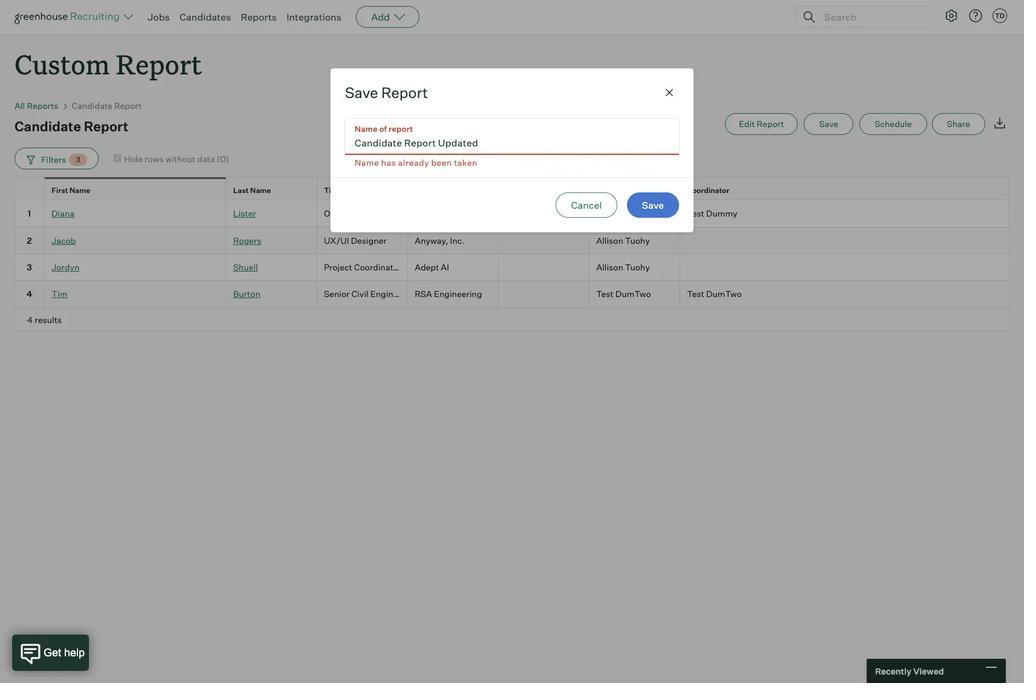 Task type: locate. For each thing, give the bounding box(es) containing it.
edit
[[739, 119, 755, 129]]

diana
[[52, 208, 75, 219]]

allison for adept ai
[[596, 262, 623, 272]]

cell
[[408, 200, 499, 227], [499, 200, 590, 227], [499, 227, 590, 254], [680, 227, 1010, 254], [499, 254, 590, 281], [680, 254, 1010, 281], [499, 281, 590, 308]]

2 horizontal spatial save
[[819, 119, 839, 129]]

0 vertical spatial allison
[[596, 235, 623, 246]]

1 vertical spatial candidate
[[15, 118, 81, 134]]

allison
[[596, 235, 623, 246], [596, 262, 623, 272]]

candidate down custom report
[[72, 101, 112, 111]]

1 cell
[[15, 200, 45, 227]]

tuohy for adept ai
[[625, 262, 650, 272]]

1 vertical spatial allison tuohy
[[596, 262, 650, 272]]

coordinator inside row group
[[354, 262, 402, 272]]

rogers link
[[233, 235, 262, 246]]

candidate report down custom report
[[72, 101, 142, 111]]

row
[[15, 177, 1010, 204], [15, 200, 1010, 227], [15, 227, 1010, 254], [15, 254, 1010, 281], [15, 281, 1010, 308]]

anyway,
[[415, 235, 448, 246]]

ux/ui designer
[[324, 235, 387, 246]]

row containing 3
[[15, 254, 1010, 281]]

2 row from the top
[[15, 200, 1010, 227]]

1 horizontal spatial save
[[642, 199, 664, 211]]

row containing 1
[[15, 200, 1010, 227]]

adept
[[415, 262, 439, 272]]

reports
[[241, 11, 277, 23], [27, 101, 58, 111]]

allison tuohy for inc.
[[596, 235, 650, 246]]

save
[[345, 83, 378, 102], [819, 119, 839, 129], [642, 199, 664, 211]]

save button
[[804, 113, 854, 135], [627, 192, 679, 218]]

title
[[324, 186, 340, 195]]

allison for anyway, inc.
[[596, 235, 623, 246]]

shuell
[[233, 262, 258, 272]]

dumtwo
[[616, 208, 651, 219], [616, 289, 651, 299], [706, 289, 742, 299]]

dumtwo for test dummy
[[616, 208, 651, 219]]

save report
[[345, 83, 428, 102]]

rsa
[[415, 289, 432, 299]]

lister
[[233, 208, 256, 219]]

2 allison tuohy from the top
[[596, 262, 650, 272]]

coordinator up test dummy
[[687, 186, 730, 195]]

table
[[15, 177, 1010, 332]]

2 vertical spatial save
[[642, 199, 664, 211]]

4 cell
[[15, 281, 45, 308]]

3 down 2 cell
[[27, 262, 32, 272]]

dumtwo for test dumtwo
[[616, 289, 651, 299]]

4 row from the top
[[15, 254, 1010, 281]]

1 horizontal spatial name
[[250, 186, 271, 195]]

0 horizontal spatial name
[[69, 186, 90, 195]]

name left the has
[[355, 157, 379, 168]]

coordinator down designer
[[354, 262, 402, 272]]

1 vertical spatial tuohy
[[625, 262, 650, 272]]

1 vertical spatial save button
[[627, 192, 679, 218]]

already
[[398, 157, 429, 168]]

recently
[[875, 666, 912, 677]]

0 vertical spatial allison tuohy
[[596, 235, 650, 246]]

project coordinator
[[324, 262, 402, 272]]

3 row from the top
[[15, 227, 1010, 254]]

report
[[116, 46, 202, 82], [381, 83, 428, 102], [114, 101, 142, 111], [84, 118, 128, 134], [757, 119, 784, 129]]

candidate report
[[72, 101, 142, 111], [15, 118, 128, 134]]

4
[[26, 289, 32, 299], [27, 315, 33, 325]]

5 row from the top
[[15, 281, 1010, 308]]

share
[[947, 119, 970, 129]]

reports link
[[241, 11, 277, 23]]

1 horizontal spatial 3
[[76, 155, 80, 164]]

rsa engineering
[[415, 289, 482, 299]]

1
[[28, 208, 31, 219]]

3 right filters
[[76, 155, 80, 164]]

1 allison from the top
[[596, 235, 623, 246]]

jobs
[[148, 11, 170, 23]]

0 horizontal spatial 3
[[27, 262, 32, 272]]

allison tuohy
[[596, 235, 650, 246], [596, 262, 650, 272]]

name
[[355, 157, 379, 168], [69, 186, 90, 195], [250, 186, 271, 195]]

4 down '3' cell
[[26, 289, 32, 299]]

cancel button
[[556, 192, 617, 218]]

1 row from the top
[[15, 177, 1010, 204]]

0 vertical spatial candidate
[[72, 101, 112, 111]]

save and schedule this report to revisit it! element
[[804, 113, 860, 135]]

1 vertical spatial 4
[[27, 315, 33, 325]]

taken
[[454, 157, 478, 168]]

0 vertical spatial candidate report
[[72, 101, 142, 111]]

1 horizontal spatial save button
[[804, 113, 854, 135]]

1 vertical spatial coordinator
[[354, 262, 402, 272]]

integrations link
[[287, 11, 342, 23]]

jordyn
[[52, 262, 79, 272]]

0 vertical spatial save
[[345, 83, 378, 102]]

candidate report up filters
[[15, 118, 128, 134]]

0 vertical spatial reports
[[241, 11, 277, 23]]

0 horizontal spatial save
[[345, 83, 378, 102]]

edit report
[[739, 119, 784, 129]]

1 vertical spatial 3
[[27, 262, 32, 272]]

0 vertical spatial tuohy
[[625, 235, 650, 246]]

2 tuohy from the top
[[625, 262, 650, 272]]

candidate report link
[[72, 101, 142, 111]]

1 allison tuohy from the top
[[596, 235, 650, 246]]

configure image
[[944, 8, 959, 23]]

2 allison from the top
[[596, 262, 623, 272]]

burton
[[233, 289, 260, 299]]

0 horizontal spatial coordinator
[[354, 262, 402, 272]]

coordinator
[[687, 186, 730, 195], [354, 262, 402, 272]]

dummy
[[706, 208, 738, 219]]

jacob link
[[52, 235, 76, 246]]

last name
[[233, 186, 271, 195]]

greenhouse recruiting image
[[15, 10, 123, 24]]

anyway, inc.
[[415, 235, 465, 246]]

2 horizontal spatial name
[[355, 157, 379, 168]]

filter image
[[25, 155, 35, 165]]

reports right all on the top of page
[[27, 101, 58, 111]]

None checkbox
[[113, 154, 121, 162]]

row group
[[15, 200, 1010, 308]]

3
[[76, 155, 80, 164], [27, 262, 32, 272]]

4 left results
[[27, 315, 33, 325]]

0 vertical spatial save button
[[804, 113, 854, 135]]

custom report
[[15, 46, 202, 82]]

td button
[[990, 6, 1010, 25]]

name right first
[[69, 186, 90, 195]]

viewed
[[913, 666, 944, 677]]

test dumtwo
[[596, 208, 651, 219], [596, 289, 651, 299], [687, 289, 742, 299]]

4 inside 'cell'
[[26, 289, 32, 299]]

last
[[233, 186, 249, 195]]

0 vertical spatial 4
[[26, 289, 32, 299]]

reports right candidates on the left
[[241, 11, 277, 23]]

download image
[[993, 116, 1007, 130]]

0 vertical spatial coordinator
[[687, 186, 730, 195]]

1 vertical spatial save
[[819, 119, 839, 129]]

1 vertical spatial allison
[[596, 262, 623, 272]]

test dummy
[[687, 208, 738, 219]]

row containing first name
[[15, 177, 1010, 204]]

candidate down all reports
[[15, 118, 81, 134]]

jobs link
[[148, 11, 170, 23]]

cancel
[[571, 199, 602, 211]]

1 horizontal spatial coordinator
[[687, 186, 730, 195]]

1 tuohy from the top
[[625, 235, 650, 246]]

test
[[596, 208, 614, 219], [687, 208, 705, 219], [596, 289, 614, 299], [687, 289, 705, 299]]

shuell link
[[233, 262, 258, 272]]

1 vertical spatial reports
[[27, 101, 58, 111]]

4 results
[[27, 315, 62, 325]]

first
[[52, 186, 68, 195]]

candidate
[[72, 101, 112, 111], [15, 118, 81, 134]]

name right last
[[250, 186, 271, 195]]

1 horizontal spatial reports
[[241, 11, 277, 23]]

ux/ui
[[324, 235, 349, 246]]



Task type: describe. For each thing, give the bounding box(es) containing it.
results
[[35, 315, 62, 325]]

table containing 1
[[15, 177, 1010, 332]]

jordyn link
[[52, 262, 79, 272]]

3 inside cell
[[27, 262, 32, 272]]

3 cell
[[15, 254, 45, 281]]

senior civil engineer
[[324, 289, 406, 299]]

all reports
[[15, 101, 58, 111]]

tim
[[52, 289, 67, 299]]

diana link
[[52, 208, 75, 219]]

filters
[[41, 154, 66, 165]]

schedule button
[[860, 113, 927, 135]]

add
[[371, 11, 390, 23]]

senior
[[324, 289, 350, 299]]

recruiter
[[596, 186, 629, 195]]

civil
[[352, 289, 369, 299]]

designer
[[351, 235, 387, 246]]

name for last name
[[250, 186, 271, 195]]

rogers
[[233, 235, 262, 246]]

project
[[324, 262, 352, 272]]

1 vertical spatial candidate report
[[15, 118, 128, 134]]

row containing 2
[[15, 227, 1010, 254]]

operations
[[324, 208, 368, 219]]

2
[[27, 235, 32, 246]]

2 cell
[[15, 227, 45, 254]]

all reports link
[[15, 101, 58, 111]]

Search text field
[[822, 8, 920, 26]]

tim link
[[52, 289, 67, 299]]

burton link
[[233, 289, 260, 299]]

lister link
[[233, 208, 256, 219]]

0 horizontal spatial reports
[[27, 101, 58, 111]]

0 horizontal spatial save button
[[627, 192, 679, 218]]

td
[[995, 12, 1005, 20]]

name has already been taken
[[355, 157, 478, 168]]

td button
[[993, 8, 1007, 23]]

close modal icon image
[[662, 85, 677, 100]]

row group containing 1
[[15, 200, 1010, 308]]

jacob
[[52, 235, 76, 246]]

has
[[381, 157, 396, 168]]

4 for 4 results
[[27, 315, 33, 325]]

first name
[[52, 186, 90, 195]]

row containing 4
[[15, 281, 1010, 308]]

engineer
[[370, 289, 406, 299]]

schedule
[[875, 119, 912, 129]]

integrations
[[287, 11, 342, 23]]

operations lead
[[324, 208, 389, 219]]

name for first name
[[69, 186, 90, 195]]

0 vertical spatial 3
[[76, 155, 80, 164]]

candidates
[[180, 11, 231, 23]]

ai
[[441, 262, 449, 272]]

4 for 4
[[26, 289, 32, 299]]

been
[[431, 157, 452, 168]]

candidates link
[[180, 11, 231, 23]]

adept ai
[[415, 262, 449, 272]]

test dumtwo for test dummy
[[596, 208, 651, 219]]

add button
[[356, 6, 420, 28]]

tuohy for anyway, inc.
[[625, 235, 650, 246]]

engineering
[[434, 289, 482, 299]]

lead
[[370, 208, 389, 219]]

test dumtwo for test dumtwo
[[596, 289, 651, 299]]

allison tuohy for ai
[[596, 262, 650, 272]]

edit report link
[[725, 113, 798, 135]]

Name of report text field
[[345, 119, 679, 155]]

custom
[[15, 46, 110, 82]]

inc.
[[450, 235, 465, 246]]

share button
[[932, 113, 986, 135]]

all
[[15, 101, 25, 111]]

recently viewed
[[875, 666, 944, 677]]



Task type: vqa. For each thing, say whether or not it's contained in the screenshot.
the topmost Save button
yes



